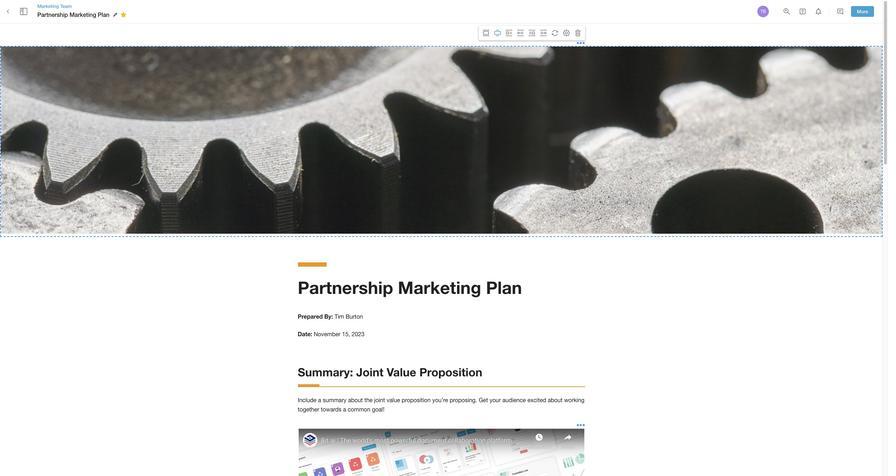 Task type: describe. For each thing, give the bounding box(es) containing it.
goal!
[[372, 407, 385, 413]]

1 vertical spatial marketing
[[70, 11, 96, 18]]

marketing team
[[37, 3, 72, 9]]

tim
[[335, 314, 344, 320]]

proposition
[[420, 366, 483, 380]]

2 horizontal spatial marketing
[[398, 278, 481, 298]]

tb button
[[757, 5, 770, 18]]

summary
[[323, 397, 347, 404]]

prepared by: tim burton
[[298, 313, 363, 320]]

1 vertical spatial partnership marketing plan
[[298, 278, 522, 298]]

date:
[[298, 331, 312, 338]]

1 vertical spatial plan
[[486, 278, 522, 298]]

more button
[[851, 6, 874, 17]]

1 about from the left
[[348, 397, 363, 404]]

joint
[[374, 397, 385, 404]]

your
[[490, 397, 501, 404]]

1 vertical spatial partnership
[[298, 278, 393, 298]]

proposition
[[402, 397, 431, 404]]

value
[[387, 366, 416, 380]]

get
[[479, 397, 488, 404]]

0 horizontal spatial a
[[318, 397, 321, 404]]

summary: joint value proposition
[[298, 366, 483, 380]]

remove favorite image
[[119, 10, 128, 19]]

tb
[[761, 9, 766, 14]]

excited
[[528, 397, 546, 404]]

value
[[387, 397, 400, 404]]

date: november 15, 2023
[[298, 331, 365, 338]]

proposing.
[[450, 397, 477, 404]]

0 horizontal spatial partnership marketing plan
[[37, 11, 110, 18]]

towards
[[321, 407, 342, 413]]



Task type: locate. For each thing, give the bounding box(es) containing it.
0 horizontal spatial marketing
[[37, 3, 59, 9]]

partnership marketing plan
[[37, 11, 110, 18], [298, 278, 522, 298]]

0 vertical spatial partnership
[[37, 11, 68, 18]]

1 vertical spatial a
[[343, 407, 346, 413]]

0 vertical spatial partnership marketing plan
[[37, 11, 110, 18]]

a right towards
[[343, 407, 346, 413]]

2 vertical spatial marketing
[[398, 278, 481, 298]]

plan
[[98, 11, 110, 18], [486, 278, 522, 298]]

1 horizontal spatial partnership marketing plan
[[298, 278, 522, 298]]

0 vertical spatial a
[[318, 397, 321, 404]]

more
[[857, 8, 868, 14]]

partnership down marketing team
[[37, 11, 68, 18]]

15,
[[342, 331, 350, 338]]

prepared
[[298, 313, 323, 320]]

1 horizontal spatial marketing
[[70, 11, 96, 18]]

team
[[60, 3, 72, 9]]

about right excited
[[548, 397, 563, 404]]

1 horizontal spatial plan
[[486, 278, 522, 298]]

marketing team link
[[37, 3, 129, 9]]

burton
[[346, 314, 363, 320]]

about up common
[[348, 397, 363, 404]]

working
[[564, 397, 585, 404]]

a
[[318, 397, 321, 404], [343, 407, 346, 413]]

include
[[298, 397, 317, 404]]

partnership
[[37, 11, 68, 18], [298, 278, 393, 298]]

1 horizontal spatial a
[[343, 407, 346, 413]]

audience
[[503, 397, 526, 404]]

1 horizontal spatial partnership
[[298, 278, 393, 298]]

the
[[365, 397, 373, 404]]

0 vertical spatial plan
[[98, 11, 110, 18]]

2023
[[352, 331, 365, 338]]

marketing
[[37, 3, 59, 9], [70, 11, 96, 18], [398, 278, 481, 298]]

by:
[[324, 313, 333, 320]]

partnership up the tim
[[298, 278, 393, 298]]

joint
[[356, 366, 384, 380]]

about
[[348, 397, 363, 404], [548, 397, 563, 404]]

0 horizontal spatial plan
[[98, 11, 110, 18]]

together
[[298, 407, 319, 413]]

1 horizontal spatial about
[[548, 397, 563, 404]]

0 vertical spatial marketing
[[37, 3, 59, 9]]

a right the 'include' on the left
[[318, 397, 321, 404]]

2 about from the left
[[548, 397, 563, 404]]

you're
[[432, 397, 448, 404]]

summary:
[[298, 366, 353, 380]]

november
[[314, 331, 341, 338]]

0 horizontal spatial partnership
[[37, 11, 68, 18]]

0 horizontal spatial about
[[348, 397, 363, 404]]

include a summary about the joint value proposition you're proposing. get your audience excited about working together towards a common goal!
[[298, 397, 586, 413]]

common
[[348, 407, 371, 413]]



Task type: vqa. For each thing, say whether or not it's contained in the screenshot.
the topmost 'a'
yes



